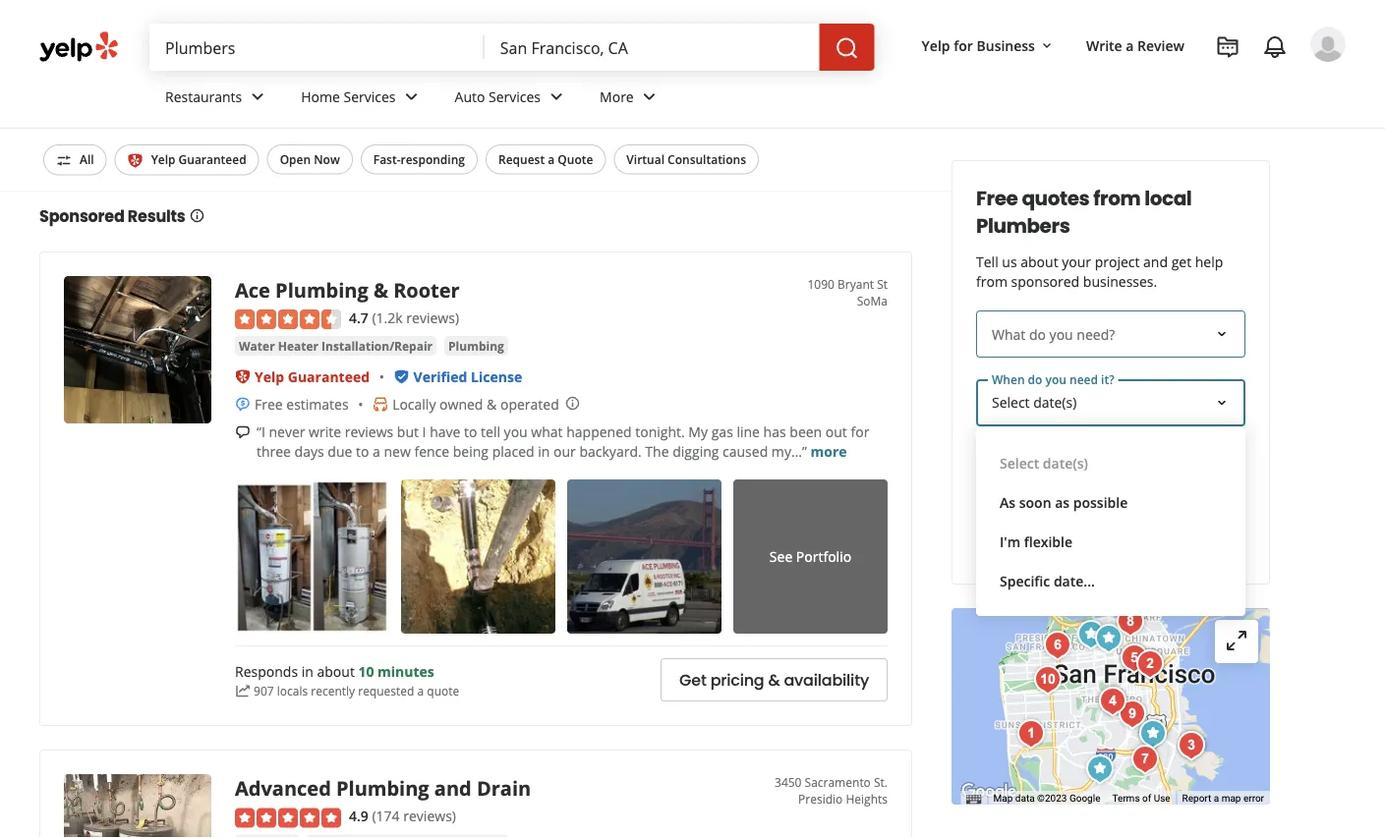 Task type: vqa. For each thing, say whether or not it's contained in the screenshot.
American (Traditional) to the left
no



Task type: describe. For each thing, give the bounding box(es) containing it.
responds in about 10 minutes
[[235, 663, 434, 681]]

filters group
[[39, 145, 763, 175]]

digging
[[673, 442, 719, 461]]

started
[[1099, 528, 1155, 550]]

about for 10
[[317, 663, 355, 681]]

more
[[600, 87, 634, 106]]

none field the 'near'
[[500, 36, 804, 58]]

0 vertical spatial yelp guaranteed button
[[115, 145, 259, 175]]

When do you need it? field
[[976, 380, 1246, 617]]

24 chevron down v2 image for restaurants
[[246, 85, 270, 109]]

flexible
[[1024, 532, 1073, 551]]

yelp for business
[[922, 36, 1035, 55]]

& for rooter
[[374, 276, 388, 303]]

have
[[430, 423, 461, 441]]

3450
[[775, 775, 802, 791]]

been
[[790, 423, 822, 441]]

4.7 star rating image
[[235, 310, 341, 330]]

4.7 (1.2k reviews)
[[349, 309, 459, 327]]

plumbing button
[[444, 336, 508, 356]]

free for free estimates
[[255, 395, 283, 414]]

the
[[645, 442, 669, 461]]

plumbing link
[[444, 336, 508, 356]]

4.9 star rating image
[[235, 809, 341, 829]]

"i
[[257, 423, 265, 441]]

auto services
[[455, 87, 541, 106]]

open now button
[[267, 145, 353, 175]]

& for operated
[[487, 395, 497, 414]]

do for what
[[1029, 325, 1046, 344]]

search image
[[835, 36, 859, 60]]

water heater installation/repair link
[[235, 336, 437, 356]]

reviews) for &
[[406, 309, 459, 327]]

0 horizontal spatial and
[[434, 775, 472, 802]]

more
[[811, 442, 847, 461]]

services for auto services link
[[489, 87, 541, 106]]

open
[[280, 151, 311, 168]]

more link
[[584, 71, 677, 128]]

24 chevron down v2 image
[[638, 85, 661, 109]]

plumbing inside button
[[448, 338, 504, 354]]

presidio
[[799, 791, 843, 807]]

ace plumbing & rooter
[[235, 276, 460, 303]]

now
[[314, 151, 340, 168]]

water heater installation/repair button
[[235, 336, 437, 356]]

verified
[[414, 367, 467, 386]]

portfolio
[[796, 548, 852, 567]]

request a quote button
[[486, 145, 606, 175]]

help
[[1195, 252, 1224, 271]]

1 vertical spatial yelp guaranteed button
[[255, 367, 370, 386]]

2 vertical spatial yelp
[[255, 367, 284, 386]]

locally owned & operated
[[392, 395, 559, 414]]

due
[[328, 442, 352, 461]]

from inside tell us about your project and get help from sponsored businesses.
[[976, 272, 1008, 291]]

& for availability
[[768, 670, 780, 692]]

sponsored results
[[39, 205, 185, 227]]

get pricing & availability button
[[661, 659, 888, 702]]

water
[[239, 338, 275, 354]]

get for get pricing & availability
[[680, 670, 707, 692]]

california
[[527, 83, 644, 116]]

drain
[[477, 775, 531, 802]]

pricing
[[711, 670, 765, 692]]

i'm flexible
[[1000, 532, 1073, 551]]

write
[[309, 423, 341, 441]]

tonight.
[[635, 423, 685, 441]]

24 chevron down v2 image for home services
[[400, 85, 423, 109]]

soon
[[1019, 493, 1052, 512]]

for inside "i never write reviews but i have to tell you what happened tonight. my gas line has been out for three days due to a new fence being placed in our backyard. the digging caused my…"
[[851, 423, 870, 441]]

0 vertical spatial home services
[[96, 67, 182, 83]]

16 yelp guaranteed v2 image
[[127, 153, 143, 169]]

responding
[[401, 151, 465, 168]]

reviews) for and
[[403, 807, 456, 826]]

ace
[[235, 276, 270, 303]]

write
[[1086, 36, 1123, 55]]

as
[[1000, 493, 1016, 512]]

what do you need?
[[992, 325, 1115, 344]]

4.9
[[349, 807, 369, 826]]

specific
[[1000, 572, 1050, 590]]

i'm flexible button
[[992, 522, 1230, 561]]

plumbing for &
[[275, 276, 368, 303]]

san
[[351, 83, 396, 116]]

zip
[[1030, 463, 1050, 481]]

happened
[[567, 423, 632, 441]]

near
[[290, 83, 346, 116]]

plumbers up restaurants
[[214, 67, 270, 83]]

possible
[[1073, 493, 1128, 512]]

advanced
[[235, 775, 331, 802]]

see
[[770, 548, 793, 567]]

need
[[1070, 372, 1098, 388]]

estimates
[[286, 395, 349, 414]]

restaurants
[[165, 87, 242, 106]]

more link
[[811, 442, 847, 461]]

projects image
[[1216, 35, 1240, 59]]

operated
[[500, 395, 559, 414]]

specific date... button
[[992, 561, 1230, 601]]

4.7
[[349, 309, 369, 327]]

yelp for business button
[[914, 28, 1063, 63]]

but
[[397, 423, 419, 441]]

16 locally owned v2 image
[[373, 397, 389, 413]]

write a review link
[[1079, 28, 1193, 63]]

you for need?
[[1050, 325, 1073, 344]]

review
[[1138, 36, 1185, 55]]

restaurants link
[[149, 71, 285, 128]]

a inside button
[[548, 151, 555, 168]]

three
[[257, 442, 291, 461]]

specific date...
[[1000, 572, 1095, 590]]

bryant
[[838, 276, 874, 292]]

a left quote
[[417, 683, 424, 700]]

top 10 best plumbers near san francisco, california
[[39, 83, 644, 116]]

and inside tell us about your project and get help from sponsored businesses.
[[1144, 252, 1168, 271]]

What do you need? field
[[976, 311, 1246, 358]]

none field find
[[165, 36, 469, 58]]

1 horizontal spatial home services link
[[285, 71, 439, 128]]

locally
[[392, 395, 436, 414]]

907
[[254, 683, 274, 700]]

what
[[531, 423, 563, 441]]

advanced plumbing and drain
[[235, 775, 531, 802]]

free for free quotes from local plumbers
[[976, 185, 1018, 212]]

get started
[[1068, 528, 1155, 550]]

business categories element
[[149, 71, 1346, 128]]

16 chevron right v2 image
[[190, 68, 206, 83]]

all
[[80, 151, 94, 168]]

when do you need it?
[[992, 372, 1115, 388]]

being
[[453, 442, 489, 461]]

(1.2k
[[372, 309, 403, 327]]

home inside business categories element
[[301, 87, 340, 106]]

all button
[[43, 145, 107, 175]]

get started button
[[976, 517, 1246, 560]]

1 vertical spatial 10
[[358, 663, 374, 681]]

availability
[[784, 670, 869, 692]]

1 horizontal spatial yelp guaranteed
[[255, 367, 370, 386]]

a inside "i never write reviews but i have to tell you what happened tonight. my gas line has been out for three days due to a new fence being placed in our backyard. the digging caused my…"
[[373, 442, 380, 461]]



Task type: locate. For each thing, give the bounding box(es) containing it.
1 horizontal spatial to
[[464, 423, 477, 441]]

10 right top
[[88, 83, 111, 116]]

none field up 24 chevron down v2 icon
[[500, 36, 804, 58]]

0 horizontal spatial 10
[[88, 83, 111, 116]]

yelp guaranteed inside "filters" group
[[151, 151, 246, 168]]

code
[[1054, 463, 1085, 481]]

10 up 907 locals recently requested a quote at the left bottom of page
[[358, 663, 374, 681]]

plumbers right best
[[172, 83, 285, 116]]

in
[[538, 442, 550, 461], [302, 663, 314, 681]]

home services link
[[96, 67, 182, 83], [285, 71, 439, 128]]

services for the right home services link
[[344, 87, 396, 106]]

verified license button
[[414, 367, 522, 386]]

home services left "16 chevron right v2" icon
[[96, 67, 182, 83]]

plumbing for and
[[336, 775, 429, 802]]

do right what
[[1029, 325, 1046, 344]]

free left quotes
[[976, 185, 1018, 212]]

16 speech v2 image
[[235, 425, 251, 441]]

0 horizontal spatial home services link
[[96, 67, 182, 83]]

never
[[269, 423, 305, 441]]

1 vertical spatial home services
[[301, 87, 396, 106]]

yelp guaranteed button up '16 info v2' image
[[115, 145, 259, 175]]

1 horizontal spatial none field
[[500, 36, 804, 58]]

24 chevron down v2 image inside home services link
[[400, 85, 423, 109]]

1 vertical spatial from
[[976, 272, 1008, 291]]

fast-responding
[[373, 151, 465, 168]]

you inside "i never write reviews but i have to tell you what happened tonight. my gas line has been out for three days due to a new fence being placed in our backyard. the digging caused my…"
[[504, 423, 528, 441]]

days
[[295, 442, 324, 461]]

request
[[499, 151, 545, 168]]

1 vertical spatial to
[[356, 442, 369, 461]]

for left business
[[954, 36, 973, 55]]

in inside "i never write reviews but i have to tell you what happened tonight. my gas line has been out for three days due to a new fence being placed in our backyard. the digging caused my…"
[[538, 442, 550, 461]]

24 chevron down v2 image right 'auto services'
[[545, 85, 568, 109]]

0 vertical spatial yelp
[[922, 36, 950, 55]]

backyard.
[[580, 442, 642, 461]]

and
[[1144, 252, 1168, 271], [434, 775, 472, 802]]

free inside free quotes from local plumbers
[[976, 185, 1018, 212]]

fast-
[[373, 151, 401, 168]]

to down reviews
[[356, 442, 369, 461]]

plumbers link
[[214, 67, 270, 83]]

2 horizontal spatial 24 chevron down v2 image
[[545, 85, 568, 109]]

home down find text field
[[301, 87, 340, 106]]

fence
[[414, 442, 449, 461]]

Find text field
[[165, 36, 469, 58]]

1 none field from the left
[[165, 36, 469, 58]]

0 horizontal spatial services
[[134, 67, 182, 83]]

0 vertical spatial about
[[1021, 252, 1059, 271]]

2 horizontal spatial &
[[768, 670, 780, 692]]

select date(s)
[[1000, 454, 1088, 472]]

&
[[374, 276, 388, 303], [487, 395, 497, 414], [768, 670, 780, 692]]

for right out
[[851, 423, 870, 441]]

free quotes from local plumbers
[[976, 185, 1192, 240]]

1 horizontal spatial services
[[344, 87, 396, 106]]

water heater installation/repair
[[239, 338, 433, 354]]

plumbers inside free quotes from local plumbers
[[976, 212, 1070, 240]]

home services
[[96, 67, 182, 83], [301, 87, 396, 106]]

& inside button
[[768, 670, 780, 692]]

best
[[116, 83, 167, 116]]

plumbing up the 4.7 star rating image
[[275, 276, 368, 303]]

0 vertical spatial get
[[1068, 528, 1095, 550]]

virtual consultations button
[[614, 145, 759, 175]]

my
[[689, 423, 708, 441]]

24 chevron down v2 image right san
[[400, 85, 423, 109]]

services up fast-
[[344, 87, 396, 106]]

& up tell on the left
[[487, 395, 497, 414]]

your
[[1062, 252, 1091, 271]]

installation/repair
[[322, 338, 433, 354]]

1 vertical spatial yelp guaranteed
[[255, 367, 370, 386]]

0 horizontal spatial guaranteed
[[179, 151, 246, 168]]

16 info v2 image
[[189, 208, 205, 223]]

2 horizontal spatial yelp
[[922, 36, 950, 55]]

0 vertical spatial guaranteed
[[179, 151, 246, 168]]

home services down find text field
[[301, 87, 396, 106]]

907 locals recently requested a quote
[[254, 683, 459, 700]]

about for your
[[1021, 252, 1059, 271]]

plumbing up verified license button at left
[[448, 338, 504, 354]]

verified license
[[414, 367, 522, 386]]

0 horizontal spatial free
[[255, 395, 283, 414]]

3 24 chevron down v2 image from the left
[[545, 85, 568, 109]]

see portfolio
[[770, 548, 852, 567]]

heater
[[278, 338, 319, 354]]

1 horizontal spatial &
[[487, 395, 497, 414]]

0 vertical spatial do
[[1029, 325, 1046, 344]]

2 vertical spatial &
[[768, 670, 780, 692]]

1 horizontal spatial about
[[1021, 252, 1059, 271]]

0 horizontal spatial yelp guaranteed
[[151, 151, 246, 168]]

24 chevron down v2 image inside restaurants link
[[246, 85, 270, 109]]

yelp inside "filters" group
[[151, 151, 175, 168]]

yelp right the 16 yelp guaranteed v2 icon
[[151, 151, 175, 168]]

notifications image
[[1264, 35, 1287, 59]]

2 24 chevron down v2 image from the left
[[400, 85, 423, 109]]

0 vertical spatial and
[[1144, 252, 1168, 271]]

recently
[[311, 683, 355, 700]]

1 horizontal spatial get
[[1068, 528, 1095, 550]]

1 vertical spatial &
[[487, 395, 497, 414]]

plumbers
[[214, 67, 270, 83], [172, 83, 285, 116], [976, 212, 1070, 240]]

services inside home services link
[[344, 87, 396, 106]]

yelp left business
[[922, 36, 950, 55]]

new
[[384, 442, 411, 461]]

about inside tell us about your project and get help from sponsored businesses.
[[1021, 252, 1059, 271]]

1 horizontal spatial and
[[1144, 252, 1168, 271]]

guaranteed inside "filters" group
[[179, 151, 246, 168]]

you up placed
[[504, 423, 528, 441]]

2 horizontal spatial services
[[489, 87, 541, 106]]

0 horizontal spatial &
[[374, 276, 388, 303]]

requested
[[358, 683, 414, 700]]

a left "quote"
[[548, 151, 555, 168]]

john s. image
[[1311, 27, 1346, 62]]

1 vertical spatial home
[[301, 87, 340, 106]]

get inside button
[[680, 670, 707, 692]]

yelp guaranteed up '16 info v2' image
[[151, 151, 246, 168]]

consultations
[[668, 151, 746, 168]]

quote
[[558, 151, 593, 168]]

0 vertical spatial 10
[[88, 83, 111, 116]]

select date(s) button
[[992, 443, 1230, 483]]

None search field
[[149, 24, 879, 71]]

francisco,
[[401, 83, 522, 116]]

do
[[1029, 325, 1046, 344], [1028, 372, 1043, 388]]

and left get
[[1144, 252, 1168, 271]]

24 chevron down v2 image for auto services
[[545, 85, 568, 109]]

& up (1.2k
[[374, 276, 388, 303]]

0 vertical spatial to
[[464, 423, 477, 441]]

yelp guaranteed up estimates
[[255, 367, 370, 386]]

you left need
[[1046, 372, 1067, 388]]

0 horizontal spatial about
[[317, 663, 355, 681]]

businesses.
[[1083, 272, 1158, 291]]

select
[[1000, 454, 1039, 472]]

plumbing up (174
[[336, 775, 429, 802]]

heights
[[846, 791, 888, 807]]

1 vertical spatial plumbing
[[448, 338, 504, 354]]

services left "16 chevron right v2" icon
[[134, 67, 182, 83]]

0 horizontal spatial from
[[976, 272, 1008, 291]]

0 vertical spatial reviews)
[[406, 309, 459, 327]]

16 chevron down v2 image
[[1039, 38, 1055, 54]]

i
[[422, 423, 426, 441]]

home services inside business categories element
[[301, 87, 396, 106]]

home services link left "16 chevron right v2" icon
[[96, 67, 182, 83]]

a right the write
[[1126, 36, 1134, 55]]

2 vertical spatial you
[[504, 423, 528, 441]]

1 vertical spatial free
[[255, 395, 283, 414]]

  text field
[[976, 448, 1246, 496]]

1 horizontal spatial from
[[1094, 185, 1141, 212]]

2 vertical spatial plumbing
[[336, 775, 429, 802]]

1 horizontal spatial home services
[[301, 87, 396, 106]]

sponsored
[[39, 205, 124, 227]]

2 none field from the left
[[500, 36, 804, 58]]

from down tell on the top
[[976, 272, 1008, 291]]

for inside button
[[954, 36, 973, 55]]

owned
[[440, 395, 483, 414]]

yelp inside user actions element
[[922, 36, 950, 55]]

0 vertical spatial &
[[374, 276, 388, 303]]

1 horizontal spatial home
[[301, 87, 340, 106]]

yelp
[[922, 36, 950, 55], [151, 151, 175, 168], [255, 367, 284, 386]]

enter
[[992, 463, 1026, 481]]

do right when
[[1028, 372, 1043, 388]]

1 vertical spatial and
[[434, 775, 472, 802]]

yelp down water
[[255, 367, 284, 386]]

0 vertical spatial plumbing
[[275, 276, 368, 303]]

0 horizontal spatial 24 chevron down v2 image
[[246, 85, 270, 109]]

1 horizontal spatial yelp
[[255, 367, 284, 386]]

in up locals
[[302, 663, 314, 681]]

from left local
[[1094, 185, 1141, 212]]

1 vertical spatial reviews)
[[403, 807, 456, 826]]

1 vertical spatial do
[[1028, 372, 1043, 388]]

home right top
[[96, 67, 131, 83]]

from inside free quotes from local plumbers
[[1094, 185, 1141, 212]]

1 vertical spatial in
[[302, 663, 314, 681]]

st
[[877, 276, 888, 292]]

license
[[471, 367, 522, 386]]

get down as soon as possible
[[1068, 528, 1095, 550]]

to
[[464, 423, 477, 441], [356, 442, 369, 461]]

24 chevron down v2 image down 'plumbers' link
[[246, 85, 270, 109]]

1 horizontal spatial 10
[[358, 663, 374, 681]]

guaranteed up estimates
[[288, 367, 370, 386]]

reviews) right (174
[[403, 807, 456, 826]]

0 horizontal spatial none field
[[165, 36, 469, 58]]

1 horizontal spatial 24 chevron down v2 image
[[400, 85, 423, 109]]

10
[[88, 83, 111, 116], [358, 663, 374, 681]]

about up "recently"
[[317, 663, 355, 681]]

a left new on the bottom
[[373, 442, 380, 461]]

0 horizontal spatial for
[[851, 423, 870, 441]]

reviews) down rooter
[[406, 309, 459, 327]]

user actions element
[[906, 25, 1374, 146]]

get for get started
[[1068, 528, 1095, 550]]

get inside button
[[1068, 528, 1095, 550]]

info icon image
[[565, 396, 581, 411], [565, 396, 581, 411]]

line
[[737, 423, 760, 441]]

0 horizontal spatial to
[[356, 442, 369, 461]]

services inside auto services link
[[489, 87, 541, 106]]

do for when
[[1028, 372, 1043, 388]]

you left need?
[[1050, 325, 1073, 344]]

16 trending v2 image
[[235, 684, 251, 700]]

16 filter v2 image
[[56, 153, 72, 169]]

1 vertical spatial about
[[317, 663, 355, 681]]

1 vertical spatial guaranteed
[[288, 367, 370, 386]]

0 vertical spatial home
[[96, 67, 131, 83]]

1 vertical spatial for
[[851, 423, 870, 441]]

quotes
[[1022, 185, 1090, 212]]

you
[[1050, 325, 1073, 344], [1046, 372, 1067, 388], [504, 423, 528, 441]]

about up sponsored
[[1021, 252, 1059, 271]]

1 vertical spatial get
[[680, 670, 707, 692]]

1 vertical spatial yelp
[[151, 151, 175, 168]]

project
[[1095, 252, 1140, 271]]

our
[[554, 442, 576, 461]]

rooter
[[393, 276, 460, 303]]

0 vertical spatial yelp guaranteed
[[151, 151, 246, 168]]

1 horizontal spatial free
[[976, 185, 1018, 212]]

tell
[[976, 252, 999, 271]]

1 horizontal spatial in
[[538, 442, 550, 461]]

plumbers up us
[[976, 212, 1070, 240]]

tell us about your project and get help from sponsored businesses.
[[976, 252, 1224, 291]]

caused
[[723, 442, 768, 461]]

0 vertical spatial free
[[976, 185, 1018, 212]]

reviews
[[345, 423, 394, 441]]

16 verified v2 image
[[394, 369, 410, 385]]

1 horizontal spatial for
[[954, 36, 973, 55]]

0 horizontal spatial home
[[96, 67, 131, 83]]

you for need
[[1046, 372, 1067, 388]]

locals
[[277, 683, 308, 700]]

to up being
[[464, 423, 477, 441]]

home services link up fast-
[[285, 71, 439, 128]]

none field up near
[[165, 36, 469, 58]]

1 24 chevron down v2 image from the left
[[246, 85, 270, 109]]

as soon as possible button
[[992, 483, 1230, 522]]

in down what
[[538, 442, 550, 461]]

and left drain
[[434, 775, 472, 802]]

0 horizontal spatial in
[[302, 663, 314, 681]]

fast-responding button
[[361, 145, 478, 175]]

0 vertical spatial for
[[954, 36, 973, 55]]

1 vertical spatial you
[[1046, 372, 1067, 388]]

0 horizontal spatial yelp
[[151, 151, 175, 168]]

& right pricing
[[768, 670, 780, 692]]

0 vertical spatial from
[[1094, 185, 1141, 212]]

None field
[[165, 36, 469, 58], [500, 36, 804, 58]]

yelp guaranteed button up estimates
[[255, 367, 370, 386]]

guaranteed up '16 info v2' image
[[179, 151, 246, 168]]

get left pricing
[[680, 670, 707, 692]]

free estimates
[[255, 395, 349, 414]]

when
[[992, 372, 1025, 388]]

write a review
[[1086, 36, 1185, 55]]

date...
[[1054, 572, 1095, 590]]

iconyelpguaranteedbadgesmall image
[[235, 369, 251, 385], [235, 369, 251, 385]]

services right auto
[[489, 87, 541, 106]]

free
[[976, 185, 1018, 212], [255, 395, 283, 414]]

0 horizontal spatial home services
[[96, 67, 182, 83]]

from
[[1094, 185, 1141, 212], [976, 272, 1008, 291]]

request a quote
[[499, 151, 593, 168]]

0 horizontal spatial get
[[680, 670, 707, 692]]

24 chevron down v2 image
[[246, 85, 270, 109], [400, 85, 423, 109], [545, 85, 568, 109]]

0 vertical spatial in
[[538, 442, 550, 461]]

Near text field
[[500, 36, 804, 58]]

free right 16 free estimates v2 image
[[255, 395, 283, 414]]

24 chevron down v2 image inside auto services link
[[545, 85, 568, 109]]

16 free estimates v2 image
[[235, 397, 251, 413]]

0 vertical spatial you
[[1050, 325, 1073, 344]]

1 horizontal spatial guaranteed
[[288, 367, 370, 386]]



